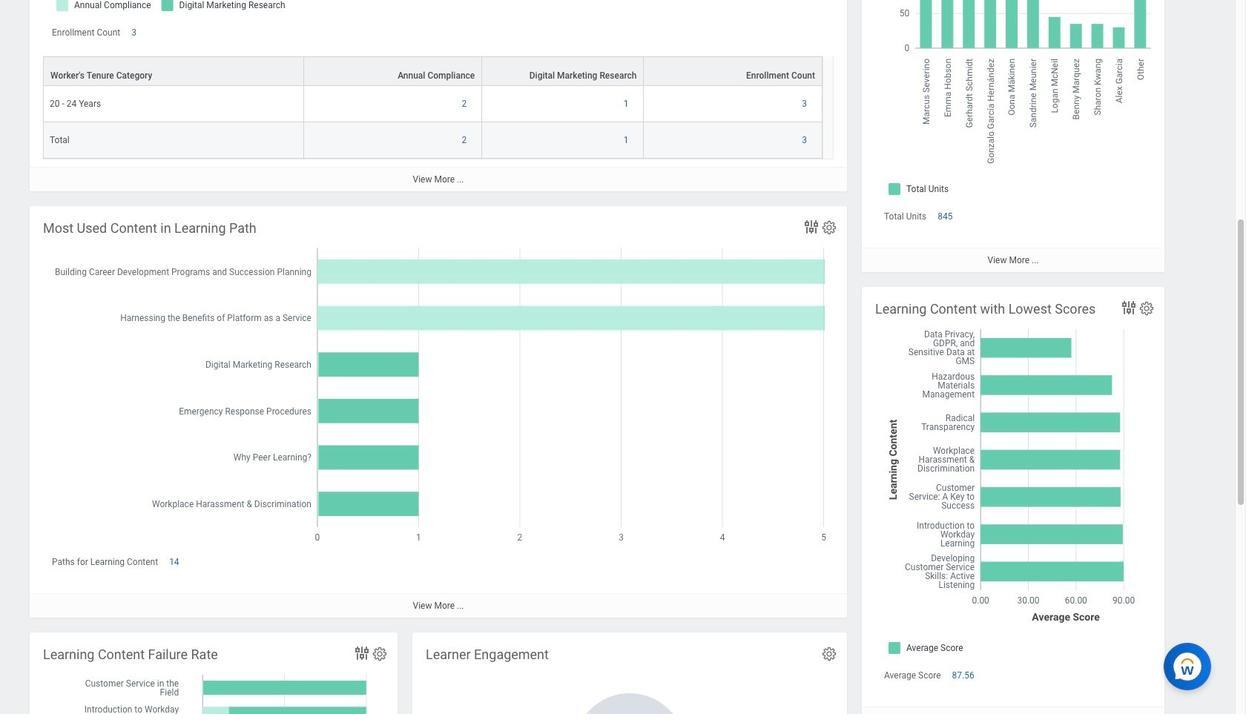 Task type: vqa. For each thing, say whether or not it's contained in the screenshot.
1st row from the top
yes



Task type: describe. For each thing, give the bounding box(es) containing it.
3 row from the top
[[43, 123, 823, 159]]

learning trends by tenure element
[[30, 0, 847, 192]]

total element
[[50, 132, 70, 146]]

configure and view chart data image for the configure learning content with lowest scores image
[[1120, 299, 1138, 317]]

most used content in learning path element
[[30, 206, 847, 618]]

configure and view chart data image
[[803, 218, 821, 236]]

row for 20 - 24 years element
[[43, 57, 823, 86]]

learning leaderboard element
[[862, 0, 1165, 273]]

learning content failure rate element
[[30, 633, 398, 715]]



Task type: locate. For each thing, give the bounding box(es) containing it.
learner engagement element
[[413, 633, 847, 715]]

1 row from the top
[[43, 57, 823, 86]]

configure and view chart data image inside learning content failure rate element
[[353, 645, 371, 663]]

configure learning content with lowest scores image
[[1139, 301, 1155, 317]]

configure and view chart data image inside learning content with lowest scores element
[[1120, 299, 1138, 317]]

20 - 24 years element
[[50, 96, 101, 109]]

1 vertical spatial configure and view chart data image
[[353, 645, 371, 663]]

configure learning content failure rate image
[[372, 646, 388, 663]]

configure learner engagement image
[[821, 646, 838, 663]]

row
[[43, 57, 823, 86], [43, 86, 823, 123], [43, 123, 823, 159]]

2 row from the top
[[43, 86, 823, 123]]

row for total element
[[43, 86, 823, 123]]

0 vertical spatial configure and view chart data image
[[1120, 299, 1138, 317]]

configure and view chart data image left the configure learning content failure rate image at the bottom of page
[[353, 645, 371, 663]]

configure and view chart data image for the configure learning content failure rate image at the bottom of page
[[353, 645, 371, 663]]

0 horizontal spatial configure and view chart data image
[[353, 645, 371, 663]]

1 horizontal spatial configure and view chart data image
[[1120, 299, 1138, 317]]

configure and view chart data image left the configure learning content with lowest scores image
[[1120, 299, 1138, 317]]

configure most used content in learning path image
[[821, 220, 838, 236]]

configure and view chart data image
[[1120, 299, 1138, 317], [353, 645, 371, 663]]

learning content with lowest scores element
[[862, 287, 1165, 715]]



